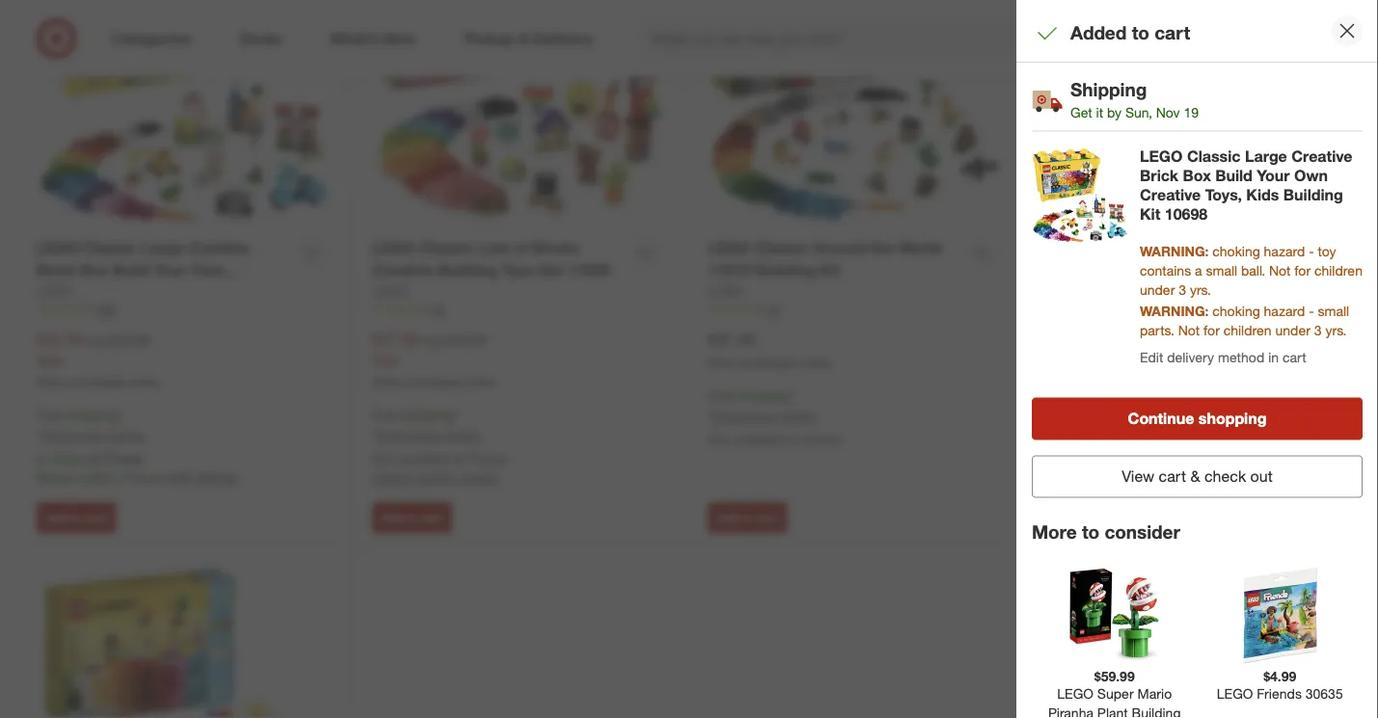 Task type: locate. For each thing, give the bounding box(es) containing it.
0 horizontal spatial lego link
[[37, 281, 73, 301]]

1 at from the left
[[88, 450, 100, 467]]

shipping up 'stock'
[[67, 407, 119, 424]]

online down $34.99
[[128, 375, 159, 389]]

1 vertical spatial $59.99
[[1095, 668, 1135, 685]]

building inside lego classic build together 11020 creative building set
[[1156, 262, 1216, 281]]

by
[[1108, 104, 1122, 121]]

0 horizontal spatial small
[[1206, 262, 1238, 279]]

2 at from the left
[[454, 450, 465, 467]]

0 horizontal spatial lego classic large creative brick box build your own creative toys, kids building kit 10698
[[37, 239, 265, 324]]

3 add to cart from the left
[[717, 511, 779, 525]]

hazard up ball.
[[1264, 243, 1306, 260]]

classic inside lego classic build together 11020 creative building set
[[1091, 240, 1145, 259]]

not inside free shipping * * exclusions apply. not available in stores
[[708, 431, 730, 448]]

exclusions apply. link up "nearby"
[[377, 427, 482, 444]]

2 reg from the left
[[422, 332, 442, 349]]

lego link for creative
[[372, 281, 409, 301]]

own up 398 link
[[191, 261, 225, 280]]

add to cart button for lego classic around the world 11015 building kit
[[708, 502, 788, 533]]

0 vertical spatial -
[[1309, 243, 1315, 260]]

small down "together"
[[1206, 262, 1238, 279]]

sale for $47.99
[[372, 352, 399, 369]]

1 hazard from the top
[[1264, 243, 1306, 260]]

small down toy
[[1318, 303, 1350, 319]]

in right method
[[1269, 349, 1279, 366]]

reg
[[87, 332, 106, 349], [422, 332, 442, 349]]

shipping for lego classic large creative brick box build your own creative toys, kids building kit 10698
[[67, 407, 119, 424]]

available inside free shipping * * exclusions apply. not available at poway check nearby stores
[[398, 450, 450, 467]]

when inside "$37.49 when purchased online"
[[708, 356, 738, 370]]

own
[[1295, 167, 1328, 185], [191, 261, 225, 280]]

apply. down "$37.49 when purchased online"
[[781, 407, 817, 424]]

nearby
[[415, 469, 456, 486]]

free inside free shipping * * exclusions apply. in stock at  poway ready within 2 hours with pickup
[[37, 407, 63, 424]]

shipping down $47.99 reg $59.99 sale when purchased online
[[403, 407, 454, 424]]

1 horizontal spatial lego classic large creative brick box build your own creative toys, kids building kit 10698
[[1140, 147, 1353, 224]]

reg for $32.49
[[87, 332, 106, 349]]

1 sale from the left
[[37, 352, 63, 369]]

children up method
[[1224, 322, 1272, 339]]

1 vertical spatial lego classic large creative brick box build your own creative toys, kids building kit 10698
[[37, 239, 265, 324]]

dialog
[[1017, 0, 1379, 719]]

choking down choking hazard - toy contains a small ball. not for children under 3 yrs.
[[1213, 303, 1261, 319]]

classic inside lego classic around the world 11015 building kit
[[755, 239, 809, 258]]

available inside free shipping * exclusions apply. not available in stores
[[1069, 432, 1122, 448]]

your inside 'link'
[[154, 261, 187, 280]]

classic left lots
[[420, 239, 473, 258]]

1 horizontal spatial stores
[[804, 431, 841, 448]]

1 vertical spatial own
[[191, 261, 225, 280]]

0 horizontal spatial available
[[398, 450, 450, 467]]

continue shopping
[[1128, 410, 1267, 428]]

0 horizontal spatial kit
[[244, 283, 265, 302]]

classic up 398
[[84, 239, 138, 258]]

available inside free shipping * * exclusions apply. not available in stores
[[734, 431, 786, 448]]

1 horizontal spatial build
[[1149, 240, 1186, 259]]

classic
[[1187, 147, 1241, 166], [84, 239, 138, 258], [420, 239, 473, 258], [755, 239, 809, 258], [1091, 240, 1145, 259]]

available down "$37.49 when purchased online"
[[734, 431, 786, 448]]

brick down nov
[[1140, 167, 1179, 185]]

in down "$37.49 when purchased online"
[[790, 431, 800, 448]]

creative up 25
[[372, 261, 433, 280]]

0 vertical spatial children
[[1315, 262, 1363, 279]]

online inside "$37.49 when purchased online"
[[800, 356, 831, 370]]

around
[[813, 239, 867, 258]]

2 - from the top
[[1309, 303, 1315, 319]]

1 reg from the left
[[87, 332, 106, 349]]

lego classic large creative brick box build your own creative toys, kids building kit 10698 up "together"
[[1140, 147, 1353, 224]]

edit delivery method in cart
[[1140, 349, 1307, 366]]

free up 'check'
[[372, 407, 399, 424]]

0 vertical spatial $59.99
[[446, 332, 486, 349]]

3 lego link from the left
[[708, 281, 744, 301]]

reg inside $32.49 reg $34.99 sale when purchased online
[[87, 332, 106, 349]]

$59.99 inside $59.99 lego super mario piranha plant buildin
[[1095, 668, 1135, 685]]

yrs.
[[1190, 281, 1211, 298], [1326, 322, 1347, 339]]

0 horizontal spatial children
[[1224, 322, 1272, 339]]

1 vertical spatial kit
[[819, 261, 840, 280]]

online down '37' link
[[800, 356, 831, 370]]

1 horizontal spatial 3
[[1315, 322, 1322, 339]]

0 horizontal spatial build
[[112, 261, 149, 280]]

add to cart button for lego classic lots of bricks creative building toys set 11030
[[372, 502, 452, 533]]

exclusions down "$37.49 when purchased online"
[[713, 407, 777, 424]]

available up check nearby stores button
[[398, 450, 450, 467]]

1 horizontal spatial box
[[1183, 167, 1211, 185]]

2 horizontal spatial lego link
[[708, 281, 744, 301]]

0 horizontal spatial 10698
[[37, 305, 80, 324]]

2 lego link from the left
[[372, 281, 409, 301]]

1 horizontal spatial kids
[[1247, 186, 1280, 205]]

classic inside 'link'
[[84, 239, 138, 258]]

1 horizontal spatial your
[[1257, 167, 1290, 185]]

exclusions apply. link down "$37.49 when purchased online"
[[713, 407, 817, 424]]

under down choking hazard - toy contains a small ball. not for children under 3 yrs.
[[1276, 322, 1311, 339]]

box up 398
[[79, 261, 108, 280]]

your
[[1257, 167, 1290, 185], [154, 261, 187, 280]]

in
[[37, 450, 48, 467]]

free inside free shipping * exclusions apply. not available in stores
[[1044, 388, 1071, 405]]

4 add to cart from the left
[[1053, 511, 1115, 525]]

when inside $47.99 reg $59.99 sale when purchased online
[[372, 375, 402, 389]]

1 horizontal spatial reg
[[422, 332, 442, 349]]

*
[[790, 387, 795, 404], [1126, 388, 1131, 405], [119, 407, 123, 424], [454, 407, 459, 424], [708, 407, 713, 424], [37, 427, 41, 444], [372, 427, 377, 444]]

1 horizontal spatial under
[[1276, 322, 1311, 339]]

lego inside $59.99 lego super mario piranha plant buildin
[[1058, 686, 1094, 703]]

10698 up $32.49
[[37, 305, 80, 324]]

1 horizontal spatial lego link
[[372, 281, 409, 301]]

classic left around
[[755, 239, 809, 258]]

- down choking hazard - toy contains a small ball. not for children under 3 yrs.
[[1309, 303, 1315, 319]]

&
[[1191, 467, 1201, 486]]

toys, up $34.99
[[102, 283, 139, 302]]

friends
[[1257, 686, 1302, 703]]

yrs. inside choking hazard - small parts. not for children under 3 yrs.
[[1326, 322, 1347, 339]]

continue shopping button
[[1032, 398, 1363, 440]]

0 vertical spatial choking
[[1213, 243, 1261, 260]]

1 vertical spatial children
[[1224, 322, 1272, 339]]

add to cart button
[[37, 502, 116, 533], [372, 502, 452, 533], [708, 502, 788, 533], [1044, 502, 1123, 533]]

1 horizontal spatial own
[[1295, 167, 1328, 185]]

0 horizontal spatial large
[[142, 239, 184, 258]]

view cart & check out link
[[1032, 456, 1363, 498]]

- for small
[[1309, 303, 1315, 319]]

2 vertical spatial kit
[[244, 283, 265, 302]]

lego classic build together 11020 creative building set image
[[1044, 0, 1342, 227], [1044, 0, 1342, 227]]

apply. up "nearby"
[[445, 427, 482, 444]]

choking up ball.
[[1213, 243, 1261, 260]]

1 horizontal spatial for
[[1295, 262, 1311, 279]]

free down $37.49
[[708, 387, 735, 404]]

shipping for lego classic around the world 11015 building kit
[[739, 387, 790, 404]]

1 horizontal spatial 10698
[[1165, 205, 1208, 224]]

1 horizontal spatial brick
[[1140, 167, 1179, 185]]

purchased
[[741, 356, 796, 370], [1077, 357, 1132, 371], [70, 375, 125, 389], [406, 375, 461, 389]]

0 horizontal spatial under
[[1140, 281, 1175, 298]]

0 vertical spatial under
[[1140, 281, 1175, 298]]

2 add to cart button from the left
[[372, 502, 452, 533]]

1 horizontal spatial kit
[[819, 261, 840, 280]]

in inside free shipping * * exclusions apply. not available in stores
[[790, 431, 800, 448]]

4 add to cart button from the left
[[1044, 502, 1123, 533]]

classic up contains
[[1091, 240, 1145, 259]]

shipping
[[739, 387, 790, 404], [1074, 388, 1126, 405], [67, 407, 119, 424], [403, 407, 454, 424]]

building inside 'link'
[[180, 283, 240, 302]]

1 horizontal spatial at
[[454, 450, 465, 467]]

1 vertical spatial 10698
[[37, 305, 80, 324]]

check
[[372, 469, 411, 486]]

exclusions apply. link down the when purchased online
[[1049, 408, 1153, 425]]

1 lego link from the left
[[37, 281, 73, 301]]

1 vertical spatial warning:
[[1140, 303, 1209, 319]]

piranha
[[1049, 705, 1094, 719]]

to for lego classic lots of bricks creative building toys set 11030
[[406, 511, 417, 525]]

available down the when purchased online
[[1069, 432, 1122, 448]]

exclusions apply. link for lego classic lots of bricks creative building toys set 11030
[[377, 427, 482, 444]]

online down parts. on the right of the page
[[1135, 357, 1166, 371]]

when purchased online
[[1044, 357, 1166, 371]]

kids up "together"
[[1247, 186, 1280, 205]]

search button
[[1096, 17, 1142, 64]]

set inside lego classic build together 11020 creative building set
[[1220, 262, 1245, 281]]

classic inside lego classic lots of bricks creative building toys set 11030
[[420, 239, 473, 258]]

1 vertical spatial 3
[[1315, 322, 1322, 339]]

0 horizontal spatial box
[[79, 261, 108, 280]]

1 vertical spatial choking
[[1213, 303, 1261, 319]]

* up continue
[[1126, 388, 1131, 405]]

sale down "$47.99"
[[372, 352, 399, 369]]

1 vertical spatial small
[[1318, 303, 1350, 319]]

in down continue
[[1125, 432, 1136, 448]]

building inside lego classic around the world 11015 building kit
[[755, 261, 815, 280]]

box inside 'link'
[[79, 261, 108, 280]]

check nearby stores button
[[372, 468, 497, 488]]

$59.99 down 25 link
[[446, 332, 486, 349]]

exclusions down the when purchased online
[[1049, 408, 1113, 425]]

2 hazard from the top
[[1264, 303, 1306, 319]]

2 add to cart from the left
[[381, 511, 443, 525]]

ball.
[[1242, 262, 1266, 279]]

$47.99 reg $59.99 sale when purchased online
[[372, 330, 495, 389]]

10698 inside 'link'
[[37, 305, 80, 324]]

0 horizontal spatial toys,
[[102, 283, 139, 302]]

choking inside choking hazard - toy contains a small ball. not for children under 3 yrs.
[[1213, 243, 1261, 260]]

set down "together"
[[1220, 262, 1245, 281]]

available for lego classic around the world 11015 building kit
[[734, 431, 786, 448]]

1 horizontal spatial available
[[734, 431, 786, 448]]

0 horizontal spatial your
[[154, 261, 187, 280]]

1 vertical spatial yrs.
[[1326, 322, 1347, 339]]

when inside $32.49 reg $34.99 sale when purchased online
[[37, 375, 67, 389]]

- inside choking hazard - small parts. not for children under 3 yrs.
[[1309, 303, 1315, 319]]

when down $37.49
[[708, 356, 738, 370]]

purchased down $34.99
[[70, 375, 125, 389]]

1 vertical spatial for
[[1204, 322, 1220, 339]]

1 horizontal spatial poway
[[469, 450, 509, 467]]

yrs. inside choking hazard - toy contains a small ball. not for children under 3 yrs.
[[1190, 281, 1211, 298]]

lego classic lots of bricks creative building toys set 11030
[[372, 239, 610, 280]]

0 vertical spatial kit
[[1140, 205, 1161, 224]]

classic for free shipping * * exclusions apply. not available in stores
[[755, 239, 809, 258]]

free
[[708, 387, 735, 404], [1044, 388, 1071, 405], [37, 407, 63, 424], [372, 407, 399, 424]]

exclusions inside free shipping * * exclusions apply. not available at poway check nearby stores
[[377, 427, 442, 444]]

apply. inside free shipping * * exclusions apply. not available in stores
[[781, 407, 817, 424]]

hazard inside choking hazard - small parts. not for children under 3 yrs.
[[1264, 303, 1306, 319]]

lego super mario piranha plant building set 71426 image
[[1067, 568, 1163, 664]]

children
[[1315, 262, 1363, 279], [1224, 322, 1272, 339]]

creative inside lego classic build together 11020 creative building set
[[1091, 262, 1152, 281]]

exclusions inside free shipping * * exclusions apply. not available in stores
[[713, 407, 777, 424]]

0 horizontal spatial $59.99
[[446, 332, 486, 349]]

reg down 398
[[87, 332, 106, 349]]

shipping for lego classic lots of bricks creative building toys set 11030
[[403, 407, 454, 424]]

add for lego classic lots of bricks creative building toys set 11030
[[381, 511, 403, 525]]

building inside lego classic lots of bricks creative building toys set 11030
[[438, 261, 498, 280]]

1 vertical spatial large
[[142, 239, 184, 258]]

lego classic build together 11020 creative building set
[[1044, 240, 1255, 281]]

2 horizontal spatial kit
[[1140, 205, 1161, 224]]

1 horizontal spatial set
[[1220, 262, 1245, 281]]

shipping down the when purchased online
[[1074, 388, 1126, 405]]

hazard inside choking hazard - toy contains a small ball. not for children under 3 yrs.
[[1264, 243, 1306, 260]]

4 add from the left
[[1053, 511, 1074, 525]]

children inside choking hazard - small parts. not for children under 3 yrs.
[[1224, 322, 1272, 339]]

2 choking from the top
[[1213, 303, 1261, 319]]

1 vertical spatial your
[[154, 261, 187, 280]]

2 sale from the left
[[372, 352, 399, 369]]

poway inside free shipping * * exclusions apply. not available at poway check nearby stores
[[469, 450, 509, 467]]

at up "nearby"
[[454, 450, 465, 467]]

poway for $32.49
[[103, 450, 143, 467]]

- inside choking hazard - toy contains a small ball. not for children under 3 yrs.
[[1309, 243, 1315, 260]]

exclusions inside free shipping * * exclusions apply. in stock at  poway ready within 2 hours with pickup
[[41, 427, 106, 444]]

sale
[[37, 352, 63, 369], [372, 352, 399, 369]]

online
[[800, 356, 831, 370], [1135, 357, 1166, 371], [128, 375, 159, 389], [464, 375, 495, 389]]

apply. up 2 at the left bottom
[[110, 427, 146, 444]]

lego inside lego classic around the world 11015 building kit
[[708, 239, 751, 258]]

1 vertical spatial toys,
[[102, 283, 139, 302]]

0 horizontal spatial own
[[191, 261, 225, 280]]

build
[[1216, 167, 1253, 185], [1149, 240, 1186, 259], [112, 261, 149, 280]]

3 down toy
[[1315, 322, 1322, 339]]

to for lego classic large creative brick box build your own creative toys, kids building kit 10698
[[71, 511, 82, 525]]

hazard down ball.
[[1264, 303, 1306, 319]]

free up the in at the bottom of the page
[[37, 407, 63, 424]]

sale down $32.49
[[37, 352, 63, 369]]

kids right 398
[[143, 283, 176, 302]]

warning: up contains
[[1140, 243, 1209, 260]]

1 poway from the left
[[103, 450, 143, 467]]

0 horizontal spatial in
[[790, 431, 800, 448]]

at inside free shipping * * exclusions apply. not available at poway check nearby stores
[[454, 450, 465, 467]]

dialog containing added to cart
[[1017, 0, 1379, 719]]

1 horizontal spatial yrs.
[[1326, 322, 1347, 339]]

a
[[1195, 262, 1203, 279]]

when down $32.49
[[37, 375, 67, 389]]

2 warning: from the top
[[1140, 303, 1209, 319]]

0 vertical spatial warning:
[[1140, 243, 1209, 260]]

* down $32.49 reg $34.99 sale when purchased online at the left of page
[[119, 407, 123, 424]]

warning: up parts. on the right of the page
[[1140, 303, 1209, 319]]

$59.99 lego super mario piranha plant buildin
[[1049, 668, 1181, 719]]

exclusions up 'check'
[[377, 427, 442, 444]]

exclusions for lego classic lots of bricks creative building toys set 11030
[[377, 427, 442, 444]]

1 horizontal spatial small
[[1318, 303, 1350, 319]]

brick
[[1140, 167, 1179, 185], [37, 261, 75, 280]]

exclusions for lego classic large creative brick box build your own creative toys, kids building kit 10698
[[41, 427, 106, 444]]

0 vertical spatial lego classic large creative brick box build your own creative toys, kids building kit 10698
[[1140, 147, 1353, 224]]

small
[[1206, 262, 1238, 279], [1318, 303, 1350, 319]]

free inside free shipping * * exclusions apply. not available at poway check nearby stores
[[372, 407, 399, 424]]

- left toy
[[1309, 243, 1315, 260]]

$59.99
[[446, 332, 486, 349], [1095, 668, 1135, 685]]

lego classic large creative brick box build your own creative toys, kids building kit 10698 image
[[37, 0, 334, 226], [37, 0, 334, 226], [1032, 147, 1129, 244]]

choking
[[1213, 243, 1261, 260], [1213, 303, 1261, 319]]

children inside choking hazard - toy contains a small ball. not for children under 3 yrs.
[[1315, 262, 1363, 279]]

1 horizontal spatial sale
[[372, 352, 399, 369]]

2 horizontal spatial stores
[[1140, 432, 1177, 448]]

free shipping * * exclusions apply. in stock at  poway ready within 2 hours with pickup
[[37, 407, 236, 486]]

1 vertical spatial hazard
[[1264, 303, 1306, 319]]

own inside 'link'
[[191, 261, 225, 280]]

reg inside $47.99 reg $59.99 sale when purchased online
[[422, 332, 442, 349]]

hazard for not
[[1264, 243, 1306, 260]]

3 inside choking hazard - toy contains a small ball. not for children under 3 yrs.
[[1179, 281, 1187, 298]]

building for lego classic lots of bricks creative building toys set 11030
[[438, 261, 498, 280]]

lego
[[1140, 147, 1183, 166], [37, 239, 80, 258], [372, 239, 415, 258], [708, 239, 751, 258], [1044, 240, 1087, 259], [37, 282, 73, 299], [372, 282, 409, 299], [708, 282, 744, 299], [1058, 686, 1094, 703], [1217, 686, 1254, 703]]

0 vertical spatial toys,
[[1206, 186, 1242, 205]]

* down $37.49
[[708, 407, 713, 424]]

reg down 25
[[422, 332, 442, 349]]

lego inside lego classic build together 11020 creative building set
[[1044, 240, 1087, 259]]

1 vertical spatial build
[[1149, 240, 1186, 259]]

lego classic large creative brick box build your own creative toys, kids building kit 10698
[[1140, 147, 1353, 224], [37, 239, 265, 324]]

2 horizontal spatial in
[[1269, 349, 1279, 366]]

3 add to cart button from the left
[[708, 502, 788, 533]]

0 vertical spatial own
[[1295, 167, 1328, 185]]

1 horizontal spatial $59.99
[[1095, 668, 1135, 685]]

under down contains
[[1140, 281, 1175, 298]]

* inside free shipping * exclusions apply. not available in stores
[[1126, 388, 1131, 405]]

0 vertical spatial 3
[[1179, 281, 1187, 298]]

building for lego classic build together 11020 creative building set
[[1156, 262, 1216, 281]]

set inside lego classic lots of bricks creative building toys set 11030
[[539, 261, 563, 280]]

sale inside $32.49 reg $34.99 sale when purchased online
[[37, 352, 63, 369]]

with
[[167, 469, 192, 486]]

choking hazard - small parts. not for children under 3 yrs.
[[1140, 303, 1350, 339]]

0 horizontal spatial kids
[[143, 283, 176, 302]]

shipping inside free shipping * exclusions apply. not available in stores
[[1074, 388, 1126, 405]]

lego classic large creative brick box build your own creative toys, kids building kit 10698 up $34.99
[[37, 239, 265, 324]]

purchased inside $47.99 reg $59.99 sale when purchased online
[[406, 375, 461, 389]]

creative up lego classic build together 11020 creative building set link
[[1140, 186, 1201, 205]]

bricks
[[533, 239, 579, 258]]

free inside free shipping * * exclusions apply. not available in stores
[[708, 387, 735, 404]]

3 down contains
[[1179, 281, 1187, 298]]

free down the when purchased online
[[1044, 388, 1071, 405]]

not inside free shipping * exclusions apply. not available in stores
[[1044, 432, 1066, 448]]

brick up $32.49
[[37, 261, 75, 280]]

yrs. down a at the right top of page
[[1190, 281, 1211, 298]]

world
[[899, 239, 941, 258]]

1 - from the top
[[1309, 243, 1315, 260]]

build up contains
[[1149, 240, 1186, 259]]

add
[[45, 511, 67, 525], [381, 511, 403, 525], [717, 511, 739, 525], [1053, 511, 1074, 525]]

0 horizontal spatial reg
[[87, 332, 106, 349]]

0 vertical spatial brick
[[1140, 167, 1179, 185]]

1 vertical spatial box
[[79, 261, 108, 280]]

to
[[1132, 22, 1150, 44], [71, 511, 82, 525], [406, 511, 417, 525], [742, 511, 753, 525], [1078, 511, 1089, 525], [1082, 521, 1100, 544]]

1 add to cart button from the left
[[37, 502, 116, 533]]

online up free shipping * * exclusions apply. not available at poway check nearby stores
[[464, 375, 495, 389]]

lego classic lots of bricks creative building toys set 11030 image
[[372, 0, 670, 226], [372, 0, 670, 226]]

set
[[539, 261, 563, 280], [1220, 262, 1245, 281]]

creative
[[1292, 147, 1353, 166], [1140, 186, 1201, 205], [188, 239, 249, 258], [372, 261, 433, 280], [1091, 262, 1152, 281], [37, 283, 98, 302]]

2 poway from the left
[[469, 450, 509, 467]]

small inside choking hazard - small parts. not for children under 3 yrs.
[[1318, 303, 1350, 319]]

2 vertical spatial build
[[112, 261, 149, 280]]

0 vertical spatial yrs.
[[1190, 281, 1211, 298]]

$59.99 up the super
[[1095, 668, 1135, 685]]

creative up toy
[[1292, 147, 1353, 166]]

0 horizontal spatial 3
[[1179, 281, 1187, 298]]

kids inside lego classic large creative brick box build your own creative toys, kids building kit 10698 'link'
[[143, 283, 176, 302]]

shipping inside free shipping * * exclusions apply. not available at poway check nearby stores
[[403, 407, 454, 424]]

shipping inside free shipping * * exclusions apply. not available in stores
[[739, 387, 790, 404]]

poway
[[103, 450, 143, 467], [469, 450, 509, 467]]

yrs. down toy
[[1326, 322, 1347, 339]]

free for lego classic around the world 11015 building kit
[[708, 387, 735, 404]]

not inside choking hazard - small parts. not for children under 3 yrs.
[[1179, 322, 1200, 339]]

classic down 19
[[1187, 147, 1241, 166]]

add to cart button for lego classic large creative brick box build your own creative toys, kids building kit 10698
[[37, 502, 116, 533]]

3
[[1179, 281, 1187, 298], [1315, 322, 1322, 339]]

choking for ball.
[[1213, 243, 1261, 260]]

poway inside free shipping * * exclusions apply. in stock at  poway ready within 2 hours with pickup
[[103, 450, 143, 467]]

2 horizontal spatial available
[[1069, 432, 1122, 448]]

1 vertical spatial kids
[[143, 283, 176, 302]]

choking inside choking hazard - small parts. not for children under 3 yrs.
[[1213, 303, 1261, 319]]

0 horizontal spatial poway
[[103, 450, 143, 467]]

2 add from the left
[[381, 511, 403, 525]]

lego link up $32.49
[[37, 281, 73, 301]]

available
[[734, 431, 786, 448], [1069, 432, 1122, 448], [398, 450, 450, 467]]

exclusions up 'stock'
[[41, 427, 106, 444]]

to for lego classic around the world 11015 building kit
[[742, 511, 753, 525]]

1 warning: from the top
[[1140, 243, 1209, 260]]

purchased inside "$37.49 when purchased online"
[[741, 356, 796, 370]]

online inside $32.49 reg $34.99 sale when purchased online
[[128, 375, 159, 389]]

shipping inside free shipping * * exclusions apply. in stock at  poway ready within 2 hours with pickup
[[67, 407, 119, 424]]

choking for children
[[1213, 303, 1261, 319]]

at up within
[[88, 450, 100, 467]]

not
[[1270, 262, 1291, 279], [1179, 322, 1200, 339], [708, 431, 730, 448], [1044, 432, 1066, 448], [372, 450, 394, 467]]

at for $32.49
[[88, 450, 100, 467]]

add for lego classic large creative brick box build your own creative toys, kids building kit 10698
[[45, 511, 67, 525]]

0 horizontal spatial stores
[[460, 469, 497, 486]]

* down $47.99 reg $59.99 sale when purchased online
[[454, 407, 459, 424]]

box down 19
[[1183, 167, 1211, 185]]

add to cart for lego classic lots of bricks creative building toys set 11030
[[381, 511, 443, 525]]

apply. inside free shipping * * exclusions apply. not available at poway check nearby stores
[[445, 427, 482, 444]]

-
[[1309, 243, 1315, 260], [1309, 303, 1315, 319]]

1 horizontal spatial in
[[1125, 432, 1136, 448]]

0 vertical spatial 10698
[[1165, 205, 1208, 224]]

1 add to cart from the left
[[45, 511, 107, 525]]

building
[[1284, 186, 1344, 205], [438, 261, 498, 280], [755, 261, 815, 280], [1156, 262, 1216, 281], [180, 283, 240, 302]]

for right ball.
[[1295, 262, 1311, 279]]

creative up $32.49
[[37, 283, 98, 302]]

1 vertical spatial -
[[1309, 303, 1315, 319]]

not inside choking hazard - toy contains a small ball. not for children under 3 yrs.
[[1270, 262, 1291, 279]]

available for lego classic lots of bricks creative building toys set 11030
[[398, 450, 450, 467]]

purchased down $37.49
[[741, 356, 796, 370]]

set down bricks
[[539, 261, 563, 280]]

under inside choking hazard - small parts. not for children under 3 yrs.
[[1276, 322, 1311, 339]]

sale inside $47.99 reg $59.99 sale when purchased online
[[372, 352, 399, 369]]

within
[[79, 469, 114, 486]]

shipping for lego classic build together 11020 creative building set
[[1074, 388, 1126, 405]]

0 vertical spatial for
[[1295, 262, 1311, 279]]

purchased down "$47.99"
[[406, 375, 461, 389]]

apply.
[[781, 407, 817, 424], [1117, 408, 1153, 425], [110, 427, 146, 444], [445, 427, 482, 444]]

lego classic around the world 11015 building kit link
[[708, 237, 960, 281]]

1 vertical spatial under
[[1276, 322, 1311, 339]]

apply. for lego classic large creative brick box build your own creative toys, kids building kit 10698
[[110, 427, 146, 444]]

1 add from the left
[[45, 511, 67, 525]]

0 horizontal spatial for
[[1204, 322, 1220, 339]]

lego classic creative party box play together set 11029 image
[[37, 565, 334, 719], [37, 565, 334, 719]]

1 horizontal spatial children
[[1315, 262, 1363, 279]]

under inside choking hazard - toy contains a small ball. not for children under 3 yrs.
[[1140, 281, 1175, 298]]

1 choking from the top
[[1213, 243, 1261, 260]]

add to cart for lego classic build together 11020 creative building set
[[1053, 511, 1115, 525]]

2 horizontal spatial build
[[1216, 167, 1253, 185]]

lego link up "$47.99"
[[372, 281, 409, 301]]

poway up check nearby stores button
[[469, 450, 509, 467]]

purchased left edit
[[1077, 357, 1132, 371]]

build up 398
[[112, 261, 149, 280]]

apply. inside free shipping * * exclusions apply. in stock at  poway ready within 2 hours with pickup
[[110, 427, 146, 444]]

exclusions apply. link
[[713, 407, 817, 424], [1049, 408, 1153, 425], [41, 427, 146, 444], [377, 427, 482, 444]]

0 vertical spatial hazard
[[1264, 243, 1306, 260]]

children down toy
[[1315, 262, 1363, 279]]

classic for free shipping * exclusions apply. not available in stores
[[1091, 240, 1145, 259]]

kids
[[1247, 186, 1280, 205], [143, 283, 176, 302]]

3 add from the left
[[717, 511, 739, 525]]

apply. up view
[[1117, 408, 1153, 425]]

large
[[1245, 147, 1288, 166], [142, 239, 184, 258]]

10698 up lego classic build together 11020 creative building set link
[[1165, 205, 1208, 224]]

lego classic around the world 11015 building kit image
[[708, 0, 1005, 226], [708, 0, 1005, 226]]

poway up 2 at the left bottom
[[103, 450, 143, 467]]

at inside free shipping * * exclusions apply. in stock at  poway ready within 2 hours with pickup
[[88, 450, 100, 467]]

0 horizontal spatial at
[[88, 450, 100, 467]]

0 horizontal spatial yrs.
[[1190, 281, 1211, 298]]

own up toy
[[1295, 167, 1328, 185]]

0 horizontal spatial set
[[539, 261, 563, 280]]



Task type: vqa. For each thing, say whether or not it's contained in the screenshot.
'order' corresponding to Dr Pepper Soda - 12pk/12 fl oz Cans
no



Task type: describe. For each thing, give the bounding box(es) containing it.
0 vertical spatial your
[[1257, 167, 1290, 185]]

build inside 'link'
[[112, 261, 149, 280]]

kit inside lego classic around the world 11015 building kit
[[819, 261, 840, 280]]

lego inside $4.99 lego friends 30635
[[1217, 686, 1254, 703]]

30635
[[1306, 686, 1344, 703]]

view cart & check out
[[1122, 467, 1273, 486]]

creative inside lego classic lots of bricks creative building toys set 11030
[[372, 261, 433, 280]]

for inside choking hazard - toy contains a small ball. not for children under 3 yrs.
[[1295, 262, 1311, 279]]

in inside dialog
[[1269, 349, 1279, 366]]

add to cart for lego classic around the world 11015 building kit
[[717, 511, 779, 525]]

mario
[[1138, 686, 1172, 703]]

add for lego classic build together 11020 creative building set
[[1053, 511, 1074, 525]]

lots
[[478, 239, 510, 258]]

at for $47.99
[[454, 450, 465, 467]]

toy
[[1318, 243, 1337, 260]]

the
[[871, 239, 895, 258]]

lego inside lego classic lots of bricks creative building toys set 11030
[[372, 239, 415, 258]]

free for lego classic lots of bricks creative building toys set 11030
[[372, 407, 399, 424]]

1 horizontal spatial toys,
[[1206, 186, 1242, 205]]

25 link
[[372, 301, 670, 318]]

shipping get it by sun, nov 19
[[1071, 78, 1199, 121]]

check
[[1205, 467, 1247, 486]]

pickup
[[196, 469, 236, 486]]

37
[[768, 302, 781, 316]]

apply. for lego classic around the world 11015 building kit
[[781, 407, 817, 424]]

shopping
[[1199, 410, 1267, 428]]

toys, inside 'link'
[[102, 283, 139, 302]]

398 link
[[37, 301, 334, 318]]

lego classic large creative brick box build your own creative toys, kids building kit 10698 link
[[37, 237, 288, 324]]

kit inside lego classic large creative brick box build your own creative toys, kids building kit 10698 'link'
[[244, 283, 265, 302]]

view
[[1122, 467, 1155, 486]]

free shipping * * exclusions apply. not available at poway check nearby stores
[[372, 407, 509, 486]]

0 vertical spatial box
[[1183, 167, 1211, 185]]

exclusions inside free shipping * exclusions apply. not available in stores
[[1049, 408, 1113, 425]]

11020
[[1044, 262, 1087, 281]]

lego friends 30635 image
[[1232, 568, 1329, 664]]

hours
[[129, 469, 163, 486]]

warning: for parts.
[[1140, 303, 1209, 319]]

large inside 'link'
[[142, 239, 184, 258]]

added
[[1071, 22, 1127, 44]]

11030
[[568, 261, 610, 280]]

more to consider
[[1032, 521, 1181, 544]]

stores inside free shipping * exclusions apply. not available in stores
[[1140, 432, 1177, 448]]

continue
[[1128, 410, 1195, 428]]

exclusions apply. link for lego classic large creative brick box build your own creative toys, kids building kit 10698
[[41, 427, 146, 444]]

$32.49 reg $34.99 sale when purchased online
[[37, 330, 159, 389]]

brick inside 'link'
[[37, 261, 75, 280]]

shipping
[[1071, 78, 1147, 100]]

ready
[[37, 469, 75, 486]]

$4.99
[[1264, 668, 1297, 685]]

25
[[432, 302, 445, 316]]

lego classic build together 11020 creative building set link
[[1044, 238, 1297, 282]]

1 link
[[1303, 17, 1345, 60]]

method
[[1218, 349, 1265, 366]]

$37.49
[[708, 330, 754, 349]]

free shipping * exclusions apply. not available in stores
[[1044, 388, 1177, 448]]

lego inside lego classic large creative brick box build your own creative toys, kids building kit 10698 'link'
[[37, 239, 80, 258]]

apply. for lego classic lots of bricks creative building toys set 11030
[[445, 427, 482, 444]]

small inside choking hazard - toy contains a small ball. not for children under 3 yrs.
[[1206, 262, 1238, 279]]

parts.
[[1140, 322, 1175, 339]]

more
[[1032, 521, 1077, 544]]

$59.99 inside $47.99 reg $59.99 sale when purchased online
[[446, 332, 486, 349]]

stock
[[51, 450, 84, 467]]

hazard for under
[[1264, 303, 1306, 319]]

for inside choking hazard - small parts. not for children under 3 yrs.
[[1204, 322, 1220, 339]]

free for lego classic build together 11020 creative building set
[[1044, 388, 1071, 405]]

kids inside dialog
[[1247, 186, 1280, 205]]

contains
[[1140, 262, 1192, 279]]

not inside free shipping * * exclusions apply. not available at poway check nearby stores
[[372, 450, 394, 467]]

* up 'check'
[[372, 427, 377, 444]]

toys
[[502, 261, 535, 280]]

* down "$37.49 when purchased online"
[[790, 387, 795, 404]]

of
[[514, 239, 528, 258]]

stores inside free shipping * * exclusions apply. not available at poway check nearby stores
[[460, 469, 497, 486]]

sale for $32.49
[[37, 352, 63, 369]]

lego classic large creative brick box build your own creative toys, kids building kit 10698 inside 'link'
[[37, 239, 265, 324]]

build inside lego classic build together 11020 creative building set
[[1149, 240, 1186, 259]]

- for toy
[[1309, 243, 1315, 260]]

it
[[1097, 104, 1104, 121]]

37 link
[[708, 301, 1005, 318]]

reg for $47.99
[[422, 332, 442, 349]]

get
[[1071, 104, 1093, 121]]

398
[[96, 302, 116, 316]]

exclusions apply. link for lego classic around the world 11015 building kit
[[713, 407, 817, 424]]

edit
[[1140, 349, 1164, 366]]

1
[[1332, 20, 1337, 32]]

11015
[[708, 261, 751, 280]]

$4.99 lego friends 30635
[[1217, 668, 1344, 703]]

together
[[1191, 240, 1255, 259]]

free shipping * * exclusions apply. not available in stores
[[708, 387, 841, 448]]

lego classic around the world 11015 building kit
[[708, 239, 941, 280]]

2
[[118, 469, 126, 486]]

online inside $47.99 reg $59.99 sale when purchased online
[[464, 375, 495, 389]]

added to cart
[[1071, 22, 1191, 44]]

apply. inside free shipping * exclusions apply. not available in stores
[[1117, 408, 1153, 425]]

delivery
[[1168, 349, 1215, 366]]

$34.99
[[110, 332, 151, 349]]

in inside free shipping * exclusions apply. not available in stores
[[1125, 432, 1136, 448]]

classic for free shipping * * exclusions apply. in stock at  poway ready within 2 hours with pickup
[[84, 239, 138, 258]]

classic for free shipping * * exclusions apply. not available at poway check nearby stores
[[420, 239, 473, 258]]

0 vertical spatial large
[[1245, 147, 1288, 166]]

* up the in at the bottom of the page
[[37, 427, 41, 444]]

0 vertical spatial build
[[1216, 167, 1253, 185]]

building for lego classic around the world 11015 building kit
[[755, 261, 815, 280]]

warning: for contains
[[1140, 243, 1209, 260]]

poway for $47.99
[[469, 450, 509, 467]]

super
[[1098, 686, 1134, 703]]

out
[[1251, 467, 1273, 486]]

add to cart for lego classic large creative brick box build your own creative toys, kids building kit 10698
[[45, 511, 107, 525]]

purchased inside $32.49 reg $34.99 sale when purchased online
[[70, 375, 125, 389]]

stores inside free shipping * * exclusions apply. not available in stores
[[804, 431, 841, 448]]

free for lego classic large creative brick box build your own creative toys, kids building kit 10698
[[37, 407, 63, 424]]

add to cart button for lego classic build together 11020 creative building set
[[1044, 502, 1123, 533]]

creative up 398 link
[[188, 239, 249, 258]]

19
[[1184, 104, 1199, 121]]

to for lego classic build together 11020 creative building set
[[1078, 511, 1089, 525]]

exclusions for lego classic around the world 11015 building kit
[[713, 407, 777, 424]]

when up free shipping * exclusions apply. not available in stores
[[1044, 357, 1074, 371]]

$47.99
[[372, 330, 419, 349]]

3 inside choking hazard - small parts. not for children under 3 yrs.
[[1315, 322, 1322, 339]]

nov
[[1156, 104, 1180, 121]]

search
[[1096, 31, 1142, 50]]

lego link for 11015
[[708, 281, 744, 301]]

What can we help you find? suggestions appear below search field
[[640, 17, 1110, 60]]

choking hazard - toy contains a small ball. not for children under 3 yrs.
[[1140, 243, 1363, 298]]

$32.49
[[37, 330, 83, 349]]

consider
[[1105, 521, 1181, 544]]

lego link for box
[[37, 281, 73, 301]]

add for lego classic around the world 11015 building kit
[[717, 511, 739, 525]]

$37.49 when purchased online
[[708, 330, 831, 370]]

sun,
[[1126, 104, 1153, 121]]

plant
[[1098, 705, 1128, 719]]

lego classic lots of bricks creative building toys set 11030 link
[[372, 237, 624, 281]]



